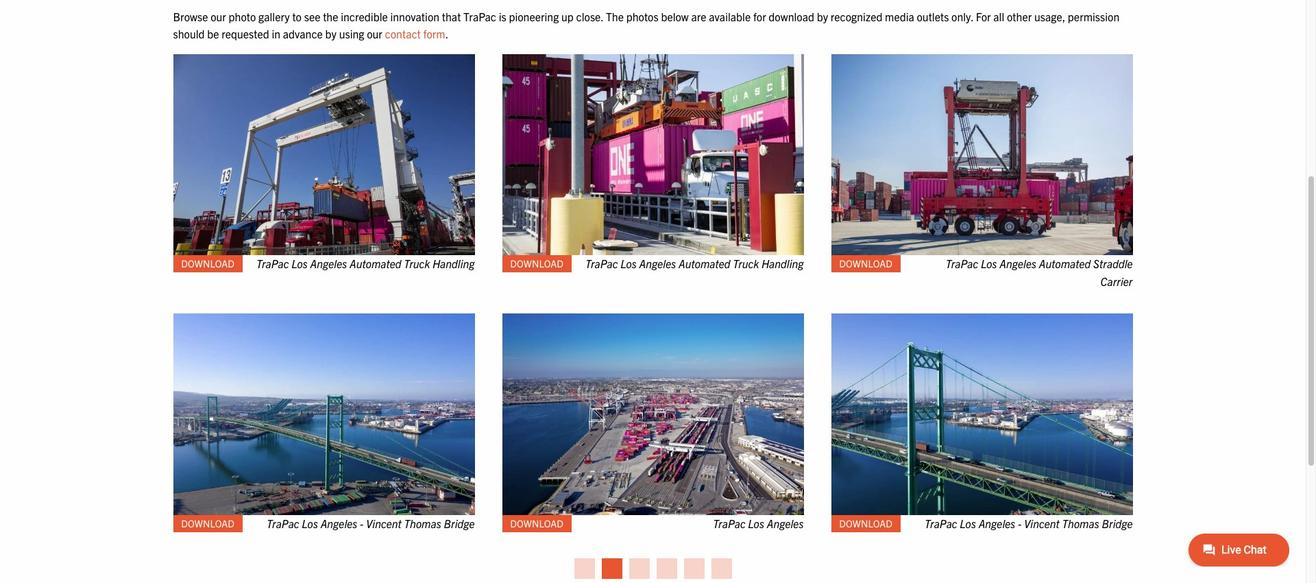 Task type: vqa. For each thing, say whether or not it's contained in the screenshot.
second the Bridge from right
yes



Task type: describe. For each thing, give the bounding box(es) containing it.
trapac los angeles - vincent thomas bridge for second trapac los angeles - vincent thomas bridge "image" from left
[[925, 516, 1133, 530]]

available
[[709, 9, 751, 23]]

download link for second trapac los angeles automated truck handling image
[[502, 255, 572, 272]]

requested
[[222, 27, 269, 41]]

automated for 1st trapac los angeles automated truck handling image
[[350, 257, 402, 270]]

download link for 'trapac los angeles automated straddle carrier' image
[[832, 255, 901, 272]]

bridge for second trapac los angeles - vincent thomas bridge "image" from left
[[1103, 516, 1133, 530]]

trapac los angeles automated straddle carrier
[[946, 257, 1133, 288]]

los for download link related to trapac los angeles image
[[749, 516, 765, 530]]

angeles for 'trapac los angeles automated straddle carrier' image
[[1000, 257, 1037, 270]]

media
[[886, 9, 915, 23]]

trapac inside the trapac los angeles automated straddle carrier
[[946, 257, 979, 270]]

for
[[754, 9, 767, 23]]

1 trapac los angeles automated truck handling from the left
[[257, 257, 475, 270]]

for
[[977, 9, 992, 23]]

bridge for 2nd trapac los angeles - vincent thomas bridge "image" from right
[[444, 516, 475, 530]]

advance
[[283, 27, 323, 41]]

contact form .
[[385, 27, 449, 41]]

thomas for 2nd trapac los angeles - vincent thomas bridge "image" from right
[[404, 516, 442, 530]]

angeles for second trapac los angeles - vincent thomas bridge "image" from left
[[979, 516, 1016, 530]]

los for download link for second trapac los angeles - vincent thomas bridge "image" from left
[[960, 516, 977, 530]]

photo
[[229, 9, 256, 23]]

trapac los angeles image
[[502, 314, 804, 515]]

main content containing browse our photo gallery to see the incredible innovation that trapac is pioneering up close. the photos below are available for download by recognized media outlets only. for all other usage, permission should be requested in advance by using our
[[159, 8, 1147, 579]]

vincent for 2nd trapac los angeles - vincent thomas bridge "image" from right
[[366, 516, 402, 530]]

are
[[692, 9, 707, 23]]

1 trapac los angeles - vincent thomas bridge image from the left
[[173, 314, 475, 515]]

permission
[[1069, 9, 1120, 23]]

is
[[499, 9, 507, 23]]

up
[[562, 9, 574, 23]]

the
[[323, 9, 339, 23]]

download link for 2nd trapac los angeles - vincent thomas bridge "image" from right
[[173, 515, 243, 532]]

.
[[446, 27, 449, 41]]

0 vertical spatial by
[[817, 9, 829, 23]]

in
[[272, 27, 281, 41]]

1 trapac los angeles automated truck handling image from the left
[[173, 54, 475, 255]]

thomas for second trapac los angeles - vincent thomas bridge "image" from left
[[1063, 516, 1100, 530]]

the
[[606, 9, 624, 23]]

automated for 'trapac los angeles automated straddle carrier' image
[[1040, 257, 1092, 270]]

download for 2nd trapac los angeles - vincent thomas bridge "image" from right download link
[[181, 517, 235, 529]]

download for 1st trapac los angeles automated truck handling image download link
[[181, 258, 235, 270]]

download link for trapac los angeles image
[[502, 515, 572, 532]]

see
[[304, 9, 321, 23]]

2 trapac los angeles automated truck handling from the left
[[586, 257, 804, 270]]

download for download link associated with 'trapac los angeles automated straddle carrier' image
[[840, 258, 893, 270]]



Task type: locate. For each thing, give the bounding box(es) containing it.
2 trapac los angeles automated truck handling image from the left
[[502, 54, 804, 255]]

1 horizontal spatial by
[[817, 9, 829, 23]]

0 horizontal spatial handling
[[433, 257, 475, 270]]

handling for 1st trapac los angeles automated truck handling image
[[433, 257, 475, 270]]

los for download link related to second trapac los angeles automated truck handling image
[[621, 257, 637, 270]]

2 truck from the left
[[733, 257, 760, 270]]

- for second trapac los angeles - vincent thomas bridge "image" from left
[[1019, 516, 1022, 530]]

0 horizontal spatial -
[[360, 516, 364, 530]]

browse
[[173, 9, 208, 23]]

los
[[292, 257, 308, 270], [621, 257, 637, 270], [982, 257, 998, 270], [302, 516, 318, 530], [749, 516, 765, 530], [960, 516, 977, 530]]

below
[[661, 9, 689, 23]]

download link for 1st trapac los angeles automated truck handling image
[[173, 255, 243, 272]]

0 horizontal spatial truck
[[404, 257, 430, 270]]

download link for second trapac los angeles - vincent thomas bridge "image" from left
[[832, 515, 901, 532]]

by down the
[[326, 27, 337, 41]]

1 vincent from the left
[[366, 516, 402, 530]]

2 trapac los angeles - vincent thomas bridge from the left
[[925, 516, 1133, 530]]

1 horizontal spatial bridge
[[1103, 516, 1133, 530]]

download link
[[173, 255, 243, 272], [502, 255, 572, 272], [832, 255, 901, 272], [173, 515, 243, 532], [502, 515, 572, 532], [832, 515, 901, 532]]

thomas
[[404, 516, 442, 530], [1063, 516, 1100, 530]]

angeles for trapac los angeles image
[[767, 516, 804, 530]]

angeles for 2nd trapac los angeles - vincent thomas bridge "image" from right
[[321, 516, 358, 530]]

carrier
[[1101, 274, 1133, 288]]

trapac los angeles automated truck handling
[[257, 257, 475, 270], [586, 257, 804, 270]]

1 vertical spatial by
[[326, 27, 337, 41]]

pioneering
[[509, 9, 559, 23]]

1 trapac los angeles - vincent thomas bridge from the left
[[267, 516, 475, 530]]

1 horizontal spatial trapac los angeles - vincent thomas bridge image
[[832, 314, 1133, 515]]

1 horizontal spatial handling
[[762, 257, 804, 270]]

2 vincent from the left
[[1025, 516, 1060, 530]]

1 truck from the left
[[404, 257, 430, 270]]

truck
[[404, 257, 430, 270], [733, 257, 760, 270]]

angeles inside the trapac los angeles automated straddle carrier
[[1000, 257, 1037, 270]]

trapac los angeles - vincent thomas bridge
[[267, 516, 475, 530], [925, 516, 1133, 530]]

2 bridge from the left
[[1103, 516, 1133, 530]]

0 vertical spatial our
[[211, 9, 226, 23]]

0 horizontal spatial our
[[211, 9, 226, 23]]

1 horizontal spatial our
[[367, 27, 383, 41]]

los for 2nd trapac los angeles - vincent thomas bridge "image" from right download link
[[302, 516, 318, 530]]

gallery
[[259, 9, 290, 23]]

close.
[[576, 9, 604, 23]]

1 horizontal spatial truck
[[733, 257, 760, 270]]

3 automated from the left
[[1040, 257, 1092, 270]]

vincent
[[366, 516, 402, 530], [1025, 516, 1060, 530]]

1 automated from the left
[[350, 257, 402, 270]]

1 thomas from the left
[[404, 516, 442, 530]]

1 vertical spatial our
[[367, 27, 383, 41]]

1 horizontal spatial thomas
[[1063, 516, 1100, 530]]

our down incredible
[[367, 27, 383, 41]]

-
[[360, 516, 364, 530], [1019, 516, 1022, 530]]

bridge
[[444, 516, 475, 530], [1103, 516, 1133, 530]]

trapac
[[464, 9, 497, 23], [257, 257, 289, 270], [586, 257, 618, 270], [946, 257, 979, 270], [267, 516, 299, 530], [713, 516, 746, 530], [925, 516, 958, 530]]

all
[[994, 9, 1005, 23]]

trapac inside the browse our photo gallery to see the incredible innovation that trapac is pioneering up close. the photos below are available for download by recognized media outlets only. for all other usage, permission should be requested in advance by using our
[[464, 9, 497, 23]]

0 horizontal spatial trapac los angeles - vincent thomas bridge
[[267, 516, 475, 530]]

1 horizontal spatial trapac los angeles automated truck handling image
[[502, 54, 804, 255]]

trapac los angeles - vincent thomas bridge image
[[173, 314, 475, 515], [832, 314, 1133, 515]]

download
[[769, 9, 815, 23]]

innovation
[[391, 9, 440, 23]]

usage,
[[1035, 9, 1066, 23]]

0 horizontal spatial trapac los angeles - vincent thomas bridge image
[[173, 314, 475, 515]]

1 - from the left
[[360, 516, 364, 530]]

handling for second trapac los angeles automated truck handling image
[[762, 257, 804, 270]]

trapac los angeles - vincent thomas bridge for 2nd trapac los angeles - vincent thomas bridge "image" from right
[[267, 516, 475, 530]]

automated inside the trapac los angeles automated straddle carrier
[[1040, 257, 1092, 270]]

only.
[[952, 9, 974, 23]]

that
[[442, 9, 461, 23]]

form
[[424, 27, 446, 41]]

tab panel containing trapac los angeles automated truck handling
[[159, 54, 1147, 556]]

1 horizontal spatial trapac los angeles automated truck handling
[[586, 257, 804, 270]]

our up the "be"
[[211, 9, 226, 23]]

trapac los angeles automated truck handling image
[[173, 54, 475, 255], [502, 54, 804, 255]]

0 horizontal spatial trapac los angeles automated truck handling
[[257, 257, 475, 270]]

be
[[207, 27, 219, 41]]

2 handling from the left
[[762, 257, 804, 270]]

automated
[[350, 257, 402, 270], [679, 257, 731, 270], [1040, 257, 1092, 270]]

angeles
[[310, 257, 347, 270], [640, 257, 677, 270], [1000, 257, 1037, 270], [321, 516, 358, 530], [767, 516, 804, 530], [979, 516, 1016, 530]]

download for download link for second trapac los angeles - vincent thomas bridge "image" from left
[[840, 517, 893, 529]]

vincent for second trapac los angeles - vincent thomas bridge "image" from left
[[1025, 516, 1060, 530]]

0 horizontal spatial by
[[326, 27, 337, 41]]

1 handling from the left
[[433, 257, 475, 270]]

browse our photo gallery to see the incredible innovation that trapac is pioneering up close. the photos below are available for download by recognized media outlets only. for all other usage, permission should be requested in advance by using our
[[173, 9, 1120, 41]]

tab list
[[159, 556, 1147, 579]]

photos
[[627, 9, 659, 23]]

contact
[[385, 27, 421, 41]]

should
[[173, 27, 205, 41]]

download for download link related to trapac los angeles image
[[511, 517, 564, 529]]

2 automated from the left
[[679, 257, 731, 270]]

download for download link related to second trapac los angeles automated truck handling image
[[511, 258, 564, 270]]

recognized
[[831, 9, 883, 23]]

0 horizontal spatial bridge
[[444, 516, 475, 530]]

1 horizontal spatial trapac los angeles - vincent thomas bridge
[[925, 516, 1133, 530]]

incredible
[[341, 9, 388, 23]]

by right download
[[817, 9, 829, 23]]

2 thomas from the left
[[1063, 516, 1100, 530]]

0 horizontal spatial thomas
[[404, 516, 442, 530]]

2 - from the left
[[1019, 516, 1022, 530]]

handling
[[433, 257, 475, 270], [762, 257, 804, 270]]

1 bridge from the left
[[444, 516, 475, 530]]

los inside the trapac los angeles automated straddle carrier
[[982, 257, 998, 270]]

los for 1st trapac los angeles automated truck handling image download link
[[292, 257, 308, 270]]

other
[[1008, 9, 1032, 23]]

outlets
[[917, 9, 950, 23]]

to
[[292, 9, 302, 23]]

2 trapac los angeles - vincent thomas bridge image from the left
[[832, 314, 1133, 515]]

trapac los angeles automated straddle carrier image
[[832, 54, 1133, 255]]

our
[[211, 9, 226, 23], [367, 27, 383, 41]]

- for 2nd trapac los angeles - vincent thomas bridge "image" from right
[[360, 516, 364, 530]]

0 horizontal spatial trapac los angeles automated truck handling image
[[173, 54, 475, 255]]

trapac los angeles
[[713, 516, 804, 530]]

by
[[817, 9, 829, 23], [326, 27, 337, 41]]

0 horizontal spatial vincent
[[366, 516, 402, 530]]

tab panel
[[159, 54, 1147, 556]]

0 horizontal spatial automated
[[350, 257, 402, 270]]

contact form link
[[385, 27, 446, 41]]

2 horizontal spatial automated
[[1040, 257, 1092, 270]]

1 horizontal spatial automated
[[679, 257, 731, 270]]

download
[[181, 258, 235, 270], [511, 258, 564, 270], [840, 258, 893, 270], [181, 517, 235, 529], [511, 517, 564, 529], [840, 517, 893, 529]]

1 horizontal spatial vincent
[[1025, 516, 1060, 530]]

los for download link associated with 'trapac los angeles automated straddle carrier' image
[[982, 257, 998, 270]]

straddle
[[1094, 257, 1133, 270]]

using
[[339, 27, 365, 41]]

1 horizontal spatial -
[[1019, 516, 1022, 530]]

automated for second trapac los angeles automated truck handling image
[[679, 257, 731, 270]]

main content
[[159, 8, 1147, 579]]



